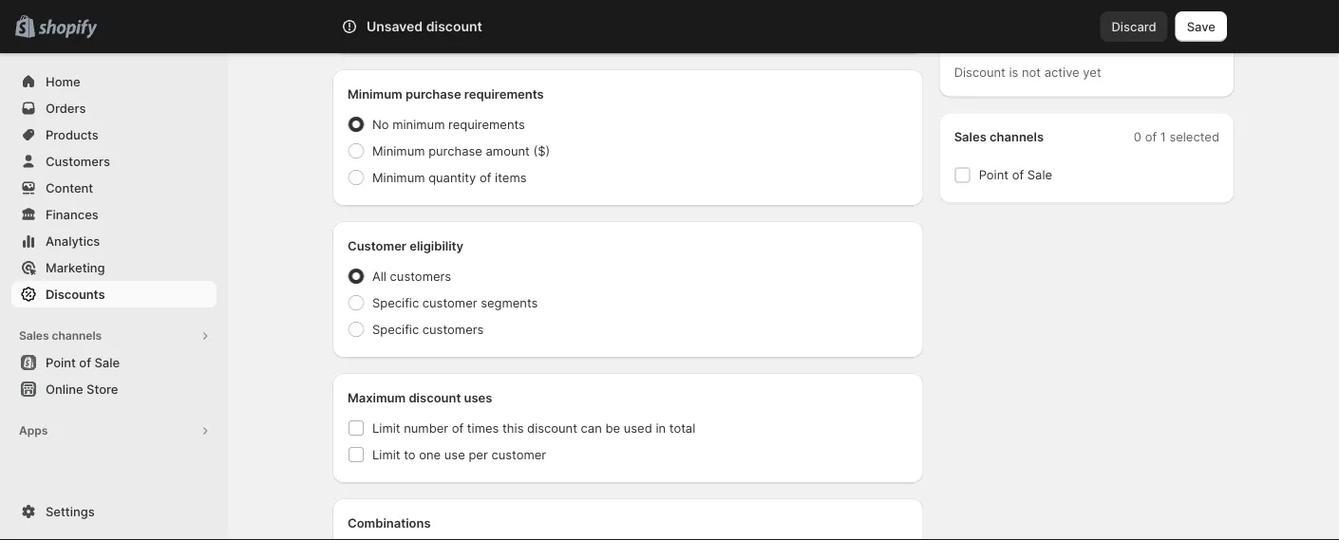 Task type: describe. For each thing, give the bounding box(es) containing it.
total
[[670, 421, 696, 436]]

apps
[[19, 424, 48, 438]]

customer eligibility
[[348, 238, 464, 253]]

can
[[581, 421, 602, 436]]

sales inside button
[[19, 329, 49, 343]]

requirements for minimum purchase requirements
[[464, 86, 544, 101]]

unsaved
[[367, 19, 423, 35]]

minimum for minimum purchase amount ($)
[[372, 143, 425, 158]]

minimum purchase amount ($)
[[372, 143, 550, 158]]

0 vertical spatial sale
[[1028, 168, 1053, 182]]

orders link
[[11, 95, 217, 122]]

discard
[[1112, 19, 1157, 34]]

one
[[419, 447, 441, 462]]

point of sale link
[[11, 350, 217, 376]]

discounts link
[[11, 281, 217, 308]]

save
[[1187, 19, 1216, 34]]

1 horizontal spatial amount
[[591, 18, 635, 33]]

0 horizontal spatial customer
[[423, 295, 477, 310]]

selected
[[1170, 130, 1220, 144]]

point inside button
[[46, 355, 76, 370]]

per
[[469, 447, 488, 462]]

over
[[508, 18, 533, 33]]

1 horizontal spatial customer
[[492, 447, 546, 462]]

of inside button
[[79, 355, 91, 370]]

use
[[444, 447, 465, 462]]

maximum discount uses
[[348, 390, 493, 405]]

marketing link
[[11, 255, 217, 281]]

content link
[[11, 175, 217, 201]]

active
[[1045, 65, 1080, 80]]

purchase for requirements
[[406, 86, 461, 101]]

exclude
[[372, 18, 418, 33]]

unsaved discount
[[367, 19, 482, 35]]

to
[[404, 447, 416, 462]]

minimum for minimum purchase requirements
[[348, 86, 403, 101]]

yet
[[1083, 65, 1102, 80]]

customers for specific customers
[[423, 322, 484, 337]]

specific for specific customers
[[372, 322, 419, 337]]

apps button
[[11, 418, 217, 445]]

in
[[656, 421, 666, 436]]

products
[[46, 127, 99, 142]]

is
[[1009, 65, 1019, 80]]

minimum purchase requirements
[[348, 86, 544, 101]]

rates
[[474, 18, 504, 33]]

2 vertical spatial discount
[[527, 421, 578, 436]]

analytics
[[46, 234, 100, 248]]

settings
[[46, 505, 95, 519]]

1 horizontal spatial point
[[979, 168, 1009, 182]]

1 horizontal spatial sales channels
[[955, 130, 1044, 144]]

discounts
[[46, 287, 105, 302]]

1 vertical spatial amount
[[486, 143, 530, 158]]

specific for specific customer segments
[[372, 295, 419, 310]]

segments
[[481, 295, 538, 310]]

products link
[[11, 122, 217, 148]]

quantity
[[429, 170, 476, 185]]

minimum
[[393, 117, 445, 132]]

maximum
[[348, 390, 406, 405]]

eligibility
[[410, 238, 464, 253]]

all customers
[[372, 269, 451, 284]]

customers
[[46, 154, 110, 169]]

be
[[606, 421, 621, 436]]

finances
[[46, 207, 99, 222]]

all
[[372, 269, 387, 284]]

this
[[503, 421, 524, 436]]

0
[[1134, 130, 1142, 144]]

no
[[372, 117, 389, 132]]

customers link
[[11, 148, 217, 175]]

discount for unsaved
[[426, 19, 482, 35]]

number
[[404, 421, 449, 436]]

save button
[[1176, 11, 1228, 42]]

items
[[495, 170, 527, 185]]



Task type: locate. For each thing, give the bounding box(es) containing it.
sale inside button
[[94, 355, 120, 370]]

amount
[[591, 18, 635, 33], [486, 143, 530, 158]]

point of sale inside button
[[46, 355, 120, 370]]

discount
[[955, 65, 1006, 80]]

1 vertical spatial customer
[[492, 447, 546, 462]]

1 vertical spatial point of sale
[[46, 355, 120, 370]]

purchase for amount
[[429, 143, 483, 158]]

1 vertical spatial minimum
[[372, 143, 425, 158]]

0 vertical spatial requirements
[[464, 86, 544, 101]]

1 limit from the top
[[372, 421, 400, 436]]

settings link
[[11, 499, 217, 525]]

0 vertical spatial discount
[[426, 19, 482, 35]]

purchase up minimum
[[406, 86, 461, 101]]

channels down is
[[990, 130, 1044, 144]]

specific
[[372, 295, 419, 310], [372, 322, 419, 337]]

1 vertical spatial customers
[[423, 322, 484, 337]]

channels inside button
[[52, 329, 102, 343]]

1 vertical spatial limit
[[372, 447, 400, 462]]

no minimum requirements
[[372, 117, 525, 132]]

requirements for no minimum requirements
[[449, 117, 525, 132]]

0 vertical spatial point of sale
[[979, 168, 1053, 182]]

not
[[1022, 65, 1041, 80]]

search button
[[394, 11, 945, 42]]

times
[[467, 421, 499, 436]]

shopify image
[[38, 19, 97, 38]]

combinations
[[348, 516, 431, 531]]

1 horizontal spatial sales
[[955, 130, 987, 144]]

discount is not active yet
[[955, 65, 1102, 80]]

sale
[[1028, 168, 1053, 182], [94, 355, 120, 370]]

point of sale
[[979, 168, 1053, 182], [46, 355, 120, 370]]

purchase
[[406, 86, 461, 101], [429, 143, 483, 158]]

certain
[[547, 18, 588, 33]]

1 horizontal spatial point of sale
[[979, 168, 1053, 182]]

customers
[[390, 269, 451, 284], [423, 322, 484, 337]]

0 horizontal spatial sales channels
[[19, 329, 102, 343]]

home
[[46, 74, 80, 89]]

2 specific from the top
[[372, 322, 419, 337]]

discount for maximum
[[409, 390, 461, 405]]

minimum left quantity
[[372, 170, 425, 185]]

exclude shipping rates over a certain amount
[[372, 18, 635, 33]]

2 vertical spatial minimum
[[372, 170, 425, 185]]

sales channels down is
[[955, 130, 1044, 144]]

used
[[624, 421, 652, 436]]

online store button
[[0, 376, 228, 403]]

1
[[1161, 130, 1166, 144]]

customers down customer eligibility
[[390, 269, 451, 284]]

customer up specific customers
[[423, 295, 477, 310]]

2 limit from the top
[[372, 447, 400, 462]]

channels down discounts
[[52, 329, 102, 343]]

minimum down no
[[372, 143, 425, 158]]

0 vertical spatial limit
[[372, 421, 400, 436]]

sales channels down discounts
[[19, 329, 102, 343]]

minimum up no
[[348, 86, 403, 101]]

orders
[[46, 101, 86, 115]]

0 horizontal spatial channels
[[52, 329, 102, 343]]

marketing
[[46, 260, 105, 275]]

0 vertical spatial point
[[979, 168, 1009, 182]]

0 horizontal spatial point of sale
[[46, 355, 120, 370]]

limit number of times this discount can be used in total
[[372, 421, 696, 436]]

0 horizontal spatial amount
[[486, 143, 530, 158]]

1 vertical spatial channels
[[52, 329, 102, 343]]

customer down this
[[492, 447, 546, 462]]

customers for all customers
[[390, 269, 451, 284]]

online store link
[[11, 376, 217, 403]]

0 of 1 selected
[[1134, 130, 1220, 144]]

0 vertical spatial specific
[[372, 295, 419, 310]]

specific customers
[[372, 322, 484, 337]]

minimum
[[348, 86, 403, 101], [372, 143, 425, 158], [372, 170, 425, 185]]

0 vertical spatial sales channels
[[955, 130, 1044, 144]]

1 vertical spatial sale
[[94, 355, 120, 370]]

0 vertical spatial minimum
[[348, 86, 403, 101]]

sales channels
[[955, 130, 1044, 144], [19, 329, 102, 343]]

amount up items
[[486, 143, 530, 158]]

online store
[[46, 382, 118, 397]]

limit to one use per customer
[[372, 447, 546, 462]]

1 vertical spatial purchase
[[429, 143, 483, 158]]

($)
[[533, 143, 550, 158]]

1 horizontal spatial channels
[[990, 130, 1044, 144]]

home link
[[11, 68, 217, 95]]

customers down "specific customer segments"
[[423, 322, 484, 337]]

of
[[1145, 130, 1157, 144], [1012, 168, 1024, 182], [480, 170, 492, 185], [79, 355, 91, 370], [452, 421, 464, 436]]

minimum quantity of items
[[372, 170, 527, 185]]

performance
[[955, 38, 1032, 53]]

purchase up quantity
[[429, 143, 483, 158]]

sales down discount
[[955, 130, 987, 144]]

0 vertical spatial purchase
[[406, 86, 461, 101]]

discount
[[426, 19, 482, 35], [409, 390, 461, 405], [527, 421, 578, 436]]

point
[[979, 168, 1009, 182], [46, 355, 76, 370]]

1 vertical spatial sales
[[19, 329, 49, 343]]

discard button
[[1101, 11, 1168, 42]]

0 horizontal spatial sale
[[94, 355, 120, 370]]

1 horizontal spatial sale
[[1028, 168, 1053, 182]]

0 horizontal spatial point
[[46, 355, 76, 370]]

1 vertical spatial specific
[[372, 322, 419, 337]]

content
[[46, 181, 93, 195]]

requirements up minimum purchase amount ($)
[[449, 117, 525, 132]]

1 vertical spatial discount
[[409, 390, 461, 405]]

0 vertical spatial channels
[[990, 130, 1044, 144]]

0 vertical spatial customer
[[423, 295, 477, 310]]

limit
[[372, 421, 400, 436], [372, 447, 400, 462]]

1 vertical spatial requirements
[[449, 117, 525, 132]]

customer
[[348, 238, 407, 253]]

search
[[425, 19, 466, 34]]

limit for limit to one use per customer
[[372, 447, 400, 462]]

sales
[[955, 130, 987, 144], [19, 329, 49, 343]]

uses
[[464, 390, 493, 405]]

0 horizontal spatial sales
[[19, 329, 49, 343]]

1 vertical spatial point
[[46, 355, 76, 370]]

amount right certain
[[591, 18, 635, 33]]

1 specific from the top
[[372, 295, 419, 310]]

minimum for minimum quantity of items
[[372, 170, 425, 185]]

point of sale button
[[0, 350, 228, 376]]

customer
[[423, 295, 477, 310], [492, 447, 546, 462]]

analytics link
[[11, 228, 217, 255]]

sales channels button
[[11, 323, 217, 350]]

0 vertical spatial amount
[[591, 18, 635, 33]]

shipping
[[422, 18, 471, 33]]

finances link
[[11, 201, 217, 228]]

0 vertical spatial sales
[[955, 130, 987, 144]]

limit down maximum
[[372, 421, 400, 436]]

a
[[537, 18, 544, 33]]

limit left to
[[372, 447, 400, 462]]

requirements up no minimum requirements
[[464, 86, 544, 101]]

limit for limit number of times this discount can be used in total
[[372, 421, 400, 436]]

store
[[87, 382, 118, 397]]

1 vertical spatial sales channels
[[19, 329, 102, 343]]

0 vertical spatial customers
[[390, 269, 451, 284]]

sales channels inside button
[[19, 329, 102, 343]]

sales down discounts
[[19, 329, 49, 343]]

online
[[46, 382, 83, 397]]

specific customer segments
[[372, 295, 538, 310]]



Task type: vqa. For each thing, say whether or not it's contained in the screenshot.
September 2023 Th
no



